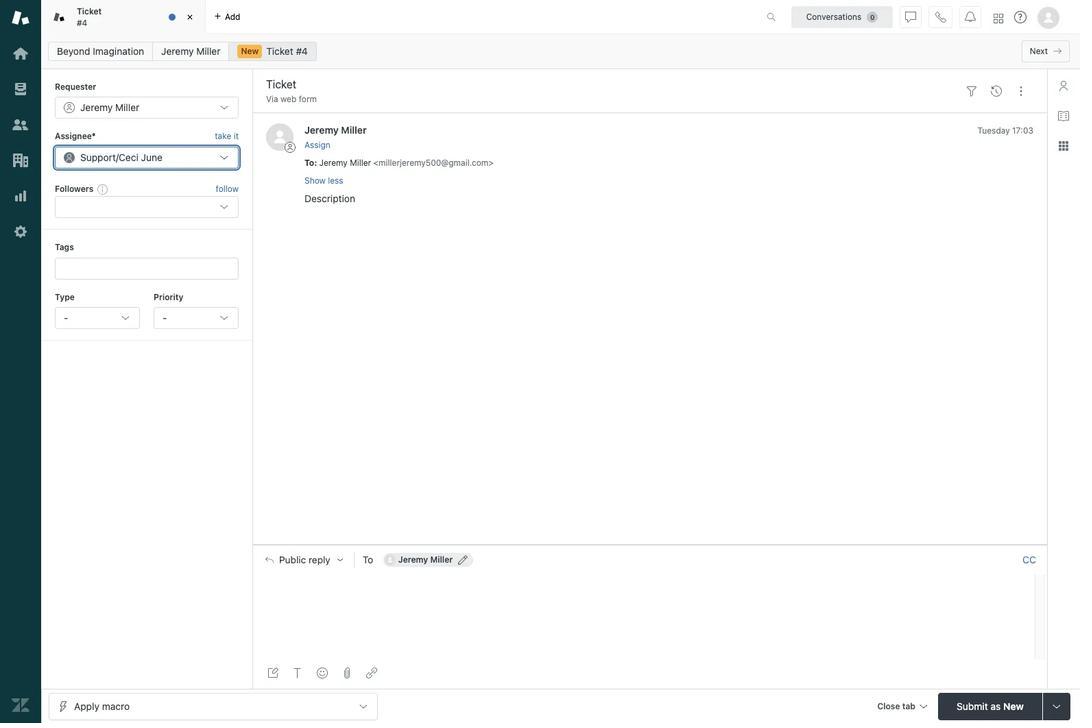 Task type: locate. For each thing, give the bounding box(es) containing it.
hide composer image
[[645, 540, 656, 551]]

-
[[64, 312, 68, 324], [163, 312, 167, 324]]

zendesk image
[[12, 697, 30, 715]]

1 vertical spatial jeremy miller link
[[305, 124, 367, 136]]

tuesday 17:03
[[978, 126, 1034, 136]]

ticket up via at the top of the page
[[266, 45, 293, 57]]

submit as new
[[957, 701, 1024, 713]]

cc button
[[1023, 554, 1037, 567]]

2 - from the left
[[163, 312, 167, 324]]

assignee*
[[55, 131, 96, 142]]

1 vertical spatial new
[[1004, 701, 1024, 713]]

1 horizontal spatial #4
[[296, 45, 308, 57]]

customers image
[[12, 116, 30, 134]]

draft mode image
[[268, 668, 279, 679]]

1 vertical spatial ticket
[[266, 45, 293, 57]]

to for to : jeremy miller <millerjeremy500@gmail.com>
[[305, 158, 314, 168]]

0 vertical spatial jeremy miller
[[161, 45, 221, 57]]

miller down close icon
[[196, 45, 221, 57]]

assign
[[305, 140, 331, 150]]

0 vertical spatial #4
[[77, 17, 87, 28]]

to left millerjeremy500@gmail.com image
[[363, 554, 373, 566]]

jeremy miller
[[161, 45, 221, 57], [80, 102, 139, 113], [398, 555, 453, 565]]

1 horizontal spatial ticket #4
[[266, 45, 308, 57]]

views image
[[12, 80, 30, 98]]

to up show
[[305, 158, 314, 168]]

next
[[1030, 46, 1048, 56]]

jeremy miller link down close icon
[[152, 42, 229, 61]]

jeremy miller right millerjeremy500@gmail.com image
[[398, 555, 453, 565]]

ticket #4
[[77, 6, 102, 28], [266, 45, 308, 57]]

public reply
[[279, 555, 331, 566]]

zendesk products image
[[994, 13, 1004, 23]]

tab containing ticket
[[41, 0, 206, 34]]

1 - from the left
[[64, 312, 68, 324]]

close tab button
[[872, 693, 933, 723]]

get help image
[[1015, 11, 1027, 23]]

- down priority
[[163, 312, 167, 324]]

- button
[[55, 307, 140, 329], [154, 307, 239, 329]]

2 vertical spatial jeremy miller
[[398, 555, 453, 565]]

- for priority
[[163, 312, 167, 324]]

format text image
[[292, 668, 303, 679]]

1 vertical spatial #4
[[296, 45, 308, 57]]

requester element
[[55, 97, 239, 119]]

- button for priority
[[154, 307, 239, 329]]

0 horizontal spatial new
[[241, 46, 259, 56]]

0 horizontal spatial to
[[305, 158, 314, 168]]

form
[[299, 94, 317, 104]]

take it button
[[215, 130, 239, 144]]

beyond
[[57, 45, 90, 57]]

new
[[241, 46, 259, 56], [1004, 701, 1024, 713]]

1 horizontal spatial -
[[163, 312, 167, 324]]

admin image
[[12, 223, 30, 241]]

new right as
[[1004, 701, 1024, 713]]

1 vertical spatial jeremy miller
[[80, 102, 139, 113]]

apps image
[[1059, 141, 1070, 152]]

get started image
[[12, 45, 30, 62]]

jeremy miller inside secondary element
[[161, 45, 221, 57]]

jeremy miller down requester
[[80, 102, 139, 113]]

jeremy miller down close icon
[[161, 45, 221, 57]]

jeremy right millerjeremy500@gmail.com image
[[398, 555, 428, 565]]

followers
[[55, 184, 93, 194]]

miller down jeremy miller assign
[[350, 158, 371, 168]]

requester
[[55, 82, 96, 92]]

ticket
[[77, 6, 102, 17], [266, 45, 293, 57]]

Subject field
[[263, 76, 957, 93]]

0 horizontal spatial ticket #4
[[77, 6, 102, 28]]

0 horizontal spatial ticket
[[77, 6, 102, 17]]

as
[[991, 701, 1001, 713]]

via
[[266, 94, 278, 104]]

0 vertical spatial ticket #4
[[77, 6, 102, 28]]

type
[[55, 292, 75, 302]]

- button for type
[[55, 307, 140, 329]]

ticket up beyond imagination
[[77, 6, 102, 17]]

jeremy inside jeremy miller assign
[[305, 124, 339, 136]]

1 horizontal spatial new
[[1004, 701, 1024, 713]]

0 vertical spatial to
[[305, 158, 314, 168]]

- down "type"
[[64, 312, 68, 324]]

jeremy miller link up assign
[[305, 124, 367, 136]]

ticket #4 up web at left
[[266, 45, 308, 57]]

- button down priority
[[154, 307, 239, 329]]

tab
[[41, 0, 206, 34]]

close
[[878, 702, 901, 712]]

miller up less
[[341, 124, 367, 136]]

:
[[314, 158, 317, 168]]

miller
[[196, 45, 221, 57], [115, 102, 139, 113], [341, 124, 367, 136], [350, 158, 371, 168], [430, 555, 453, 565]]

1 horizontal spatial jeremy miller
[[161, 45, 221, 57]]

1 horizontal spatial - button
[[154, 307, 239, 329]]

0 horizontal spatial - button
[[55, 307, 140, 329]]

/
[[116, 151, 119, 163]]

beyond imagination link
[[48, 42, 153, 61]]

miller up ceci
[[115, 102, 139, 113]]

#4
[[77, 17, 87, 28], [296, 45, 308, 57]]

0 horizontal spatial -
[[64, 312, 68, 324]]

jeremy down close icon
[[161, 45, 194, 57]]

to
[[305, 158, 314, 168], [363, 554, 373, 566]]

followers element
[[55, 196, 239, 218]]

button displays agent's chat status as invisible. image
[[906, 11, 917, 22]]

1 vertical spatial ticket #4
[[266, 45, 308, 57]]

new down "add" popup button
[[241, 46, 259, 56]]

priority
[[154, 292, 183, 302]]

jeremy down requester
[[80, 102, 113, 113]]

2 horizontal spatial jeremy miller
[[398, 555, 453, 565]]

0 vertical spatial jeremy miller link
[[152, 42, 229, 61]]

info on adding followers image
[[98, 184, 109, 195]]

events image
[[991, 86, 1002, 97]]

public reply button
[[253, 546, 354, 575]]

new inside secondary element
[[241, 46, 259, 56]]

0 horizontal spatial jeremy miller
[[80, 102, 139, 113]]

ticket #4 up beyond imagination
[[77, 6, 102, 28]]

#4 inside tabs tab list
[[77, 17, 87, 28]]

jeremy
[[161, 45, 194, 57], [80, 102, 113, 113], [305, 124, 339, 136], [319, 158, 348, 168], [398, 555, 428, 565]]

1 vertical spatial to
[[363, 554, 373, 566]]

0 vertical spatial ticket
[[77, 6, 102, 17]]

Tuesday 17:03 text field
[[978, 126, 1034, 136]]

miller inside the requester element
[[115, 102, 139, 113]]

0 horizontal spatial #4
[[77, 17, 87, 28]]

follow button
[[216, 183, 239, 196]]

jeremy miller for requester
[[80, 102, 139, 113]]

take
[[215, 131, 231, 142]]

next button
[[1022, 40, 1070, 62]]

2 - button from the left
[[154, 307, 239, 329]]

jeremy miller assign
[[305, 124, 367, 150]]

add attachment image
[[342, 668, 353, 679]]

- button down "type"
[[55, 307, 140, 329]]

jeremy miller inside the requester element
[[80, 102, 139, 113]]

jeremy miller for to
[[398, 555, 453, 565]]

1 horizontal spatial to
[[363, 554, 373, 566]]

#4 up form at left top
[[296, 45, 308, 57]]

0 vertical spatial new
[[241, 46, 259, 56]]

imagination
[[93, 45, 144, 57]]

reporting image
[[12, 187, 30, 205]]

to : jeremy miller <millerjeremy500@gmail.com>
[[305, 158, 494, 168]]

zendesk support image
[[12, 9, 30, 27]]

ticket #4 inside secondary element
[[266, 45, 308, 57]]

conversations button
[[792, 6, 893, 28]]

#4 up beyond
[[77, 17, 87, 28]]

1 - button from the left
[[55, 307, 140, 329]]

via web form
[[266, 94, 317, 104]]

jeremy up assign
[[305, 124, 339, 136]]

jeremy miller link
[[152, 42, 229, 61], [305, 124, 367, 136]]

apply macro
[[74, 701, 130, 713]]

#4 inside secondary element
[[296, 45, 308, 57]]

1 horizontal spatial ticket
[[266, 45, 293, 57]]



Task type: describe. For each thing, give the bounding box(es) containing it.
<millerjeremy500@gmail.com>
[[374, 158, 494, 168]]

add
[[225, 11, 240, 22]]

organizations image
[[12, 152, 30, 169]]

displays possible ticket submission types image
[[1052, 702, 1063, 713]]

it
[[234, 131, 239, 142]]

miller inside jeremy miller assign
[[341, 124, 367, 136]]

reply
[[309, 555, 331, 566]]

jeremy inside the requester element
[[80, 102, 113, 113]]

customer context image
[[1059, 80, 1070, 91]]

ceci
[[119, 151, 138, 163]]

add button
[[206, 0, 249, 34]]

tags
[[55, 242, 74, 253]]

ticket #4 inside tabs tab list
[[77, 6, 102, 28]]

0 horizontal spatial jeremy miller link
[[152, 42, 229, 61]]

ticket actions image
[[1016, 86, 1027, 97]]

ticket inside secondary element
[[266, 45, 293, 57]]

assignee* element
[[55, 147, 239, 169]]

to for to
[[363, 554, 373, 566]]

conversations
[[807, 11, 862, 22]]

jeremy right :
[[319, 158, 348, 168]]

show less button
[[305, 175, 343, 187]]

tab
[[903, 702, 916, 712]]

filter image
[[967, 86, 978, 97]]

avatar image
[[266, 124, 294, 151]]

show
[[305, 176, 326, 186]]

june
[[141, 151, 163, 163]]

17:03
[[1013, 126, 1034, 136]]

- for type
[[64, 312, 68, 324]]

follow
[[216, 184, 239, 194]]

submit
[[957, 701, 988, 713]]

support / ceci june
[[80, 151, 163, 163]]

ticket inside tab
[[77, 6, 102, 17]]

apply
[[74, 701, 99, 713]]

1 horizontal spatial jeremy miller link
[[305, 124, 367, 136]]

tuesday
[[978, 126, 1010, 136]]

cc
[[1023, 554, 1037, 566]]

assign button
[[305, 139, 331, 151]]

knowledge image
[[1059, 110, 1070, 121]]

miller inside secondary element
[[196, 45, 221, 57]]

web
[[281, 94, 297, 104]]

close tab
[[878, 702, 916, 712]]

tabs tab list
[[41, 0, 753, 34]]

take it
[[215, 131, 239, 142]]

miller left edit user image
[[430, 555, 453, 565]]

insert emojis image
[[317, 668, 328, 679]]

notifications image
[[965, 11, 976, 22]]

less
[[328, 176, 343, 186]]

close image
[[183, 10, 197, 24]]

Tags field
[[65, 262, 226, 276]]

secondary element
[[41, 38, 1081, 65]]

support
[[80, 151, 116, 163]]

show less
[[305, 176, 343, 186]]

add link (cmd k) image
[[366, 668, 377, 679]]

jeremy inside secondary element
[[161, 45, 194, 57]]

beyond imagination
[[57, 45, 144, 57]]

macro
[[102, 701, 130, 713]]

millerjeremy500@gmail.com image
[[385, 555, 396, 566]]

public
[[279, 555, 306, 566]]

main element
[[0, 0, 41, 724]]

description
[[305, 193, 355, 204]]

edit user image
[[458, 556, 468, 565]]



Task type: vqa. For each thing, say whether or not it's contained in the screenshot.
catches
no



